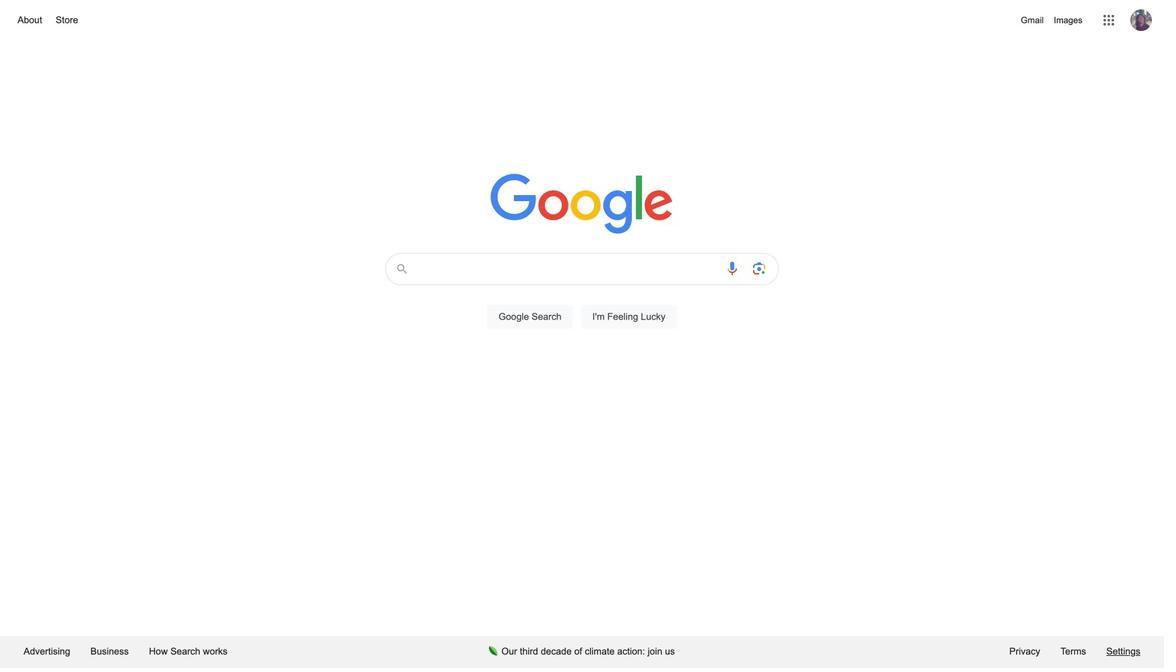 Task type: describe. For each thing, give the bounding box(es) containing it.
search by voice image
[[724, 261, 740, 277]]

search by image image
[[751, 261, 767, 277]]



Task type: locate. For each thing, give the bounding box(es) containing it.
google image
[[490, 174, 674, 236]]

None search field
[[13, 249, 1151, 345]]



Task type: vqa. For each thing, say whether or not it's contained in the screenshot.
Wesley Heights
no



